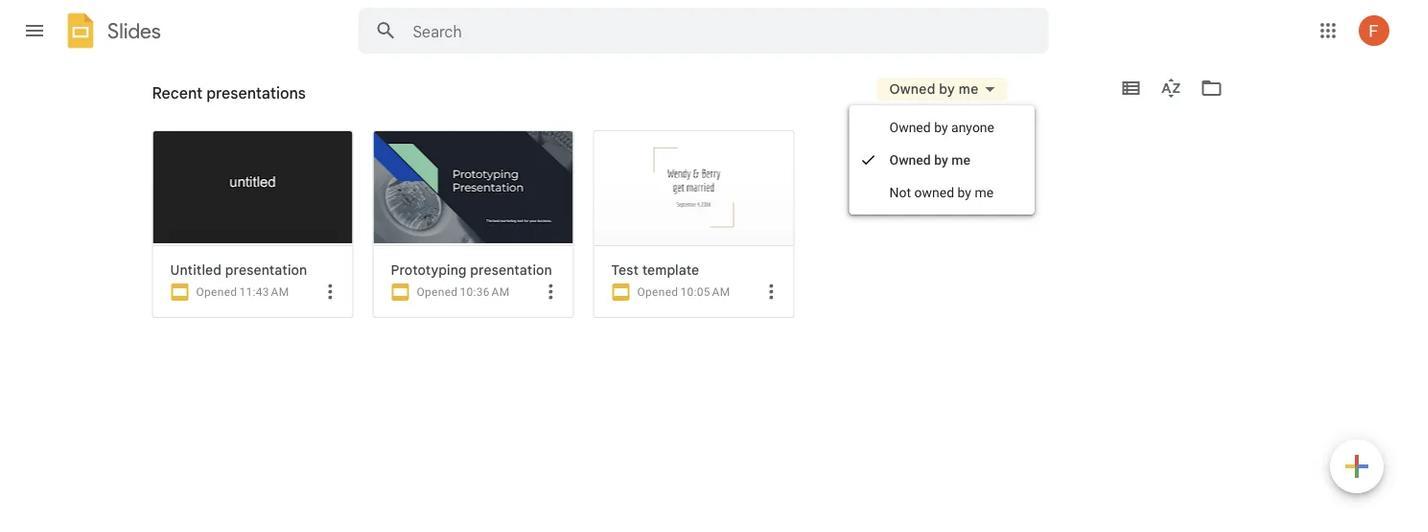 Task type: vqa. For each thing, say whether or not it's contained in the screenshot.
"Extensions"
no



Task type: describe. For each thing, give the bounding box(es) containing it.
presentation for untitled presentation
[[225, 262, 307, 279]]

10:05 am
[[680, 286, 730, 299]]

recent for prototyping presentation 'option'
[[152, 91, 196, 108]]

prototyping
[[391, 262, 467, 279]]

untitled presentation option
[[152, 130, 353, 521]]

owned inside popup button
[[890, 81, 936, 97]]

11:43 am
[[239, 286, 289, 299]]

untitled presentation google slides element
[[170, 262, 345, 279]]

not owned by me
[[890, 185, 994, 200]]

owned by me button
[[877, 78, 1008, 101]]

untitled
[[170, 262, 222, 279]]

test template google slides element
[[611, 262, 786, 279]]

prototyping presentation google slides element
[[391, 262, 565, 279]]

by left anyone
[[934, 119, 948, 135]]

2 vertical spatial me
[[975, 185, 994, 200]]

template
[[642, 262, 700, 279]]

menu containing owned by anyone
[[849, 106, 1035, 215]]

recent for menu containing owned by anyone
[[152, 83, 203, 103]]

test
[[611, 262, 639, 279]]

presentation for prototyping presentation
[[470, 262, 552, 279]]

by up not owned by me
[[934, 152, 948, 168]]

last opened by me 11:43 am element
[[239, 286, 289, 299]]

by inside popup button
[[939, 81, 955, 97]]

slides
[[107, 18, 161, 44]]

slides link
[[61, 12, 161, 54]]

recent presentations heading
[[152, 61, 306, 123]]

opened 11:43 am
[[196, 286, 289, 299]]

me inside owned by me popup button
[[959, 81, 979, 97]]

by right the owned
[[958, 185, 972, 200]]

prototyping presentation option
[[373, 130, 574, 521]]

opened 10:05 am
[[637, 286, 730, 299]]

owned
[[915, 185, 954, 200]]

last opened by me 10:05 am element
[[680, 286, 730, 299]]



Task type: locate. For each thing, give the bounding box(es) containing it.
owned by anyone
[[890, 119, 995, 135]]

presentation inside 'option'
[[470, 262, 552, 279]]

1 presentation from the left
[[225, 262, 307, 279]]

menu
[[849, 106, 1035, 215]]

opened for untitled
[[196, 286, 237, 299]]

1 vertical spatial me
[[952, 152, 971, 168]]

presentations
[[206, 83, 306, 103], [200, 91, 287, 108]]

me up anyone
[[959, 81, 979, 97]]

2 opened from the left
[[417, 286, 458, 299]]

presentations for prototyping presentation 'option'
[[200, 91, 287, 108]]

by up owned by anyone
[[939, 81, 955, 97]]

10:36 am
[[460, 286, 510, 299]]

me down anyone
[[952, 152, 971, 168]]

owned by me up the owned
[[890, 152, 971, 168]]

owned by me up owned by anyone
[[890, 81, 979, 97]]

main menu image
[[23, 19, 46, 42]]

search image
[[367, 12, 405, 50]]

presentation up last opened by me 10:36 am element
[[470, 262, 552, 279]]

presentation inside 'element'
[[225, 262, 307, 279]]

recent
[[152, 83, 203, 103], [152, 91, 196, 108]]

opened down the untitled at the bottom of the page
[[196, 286, 237, 299]]

3 opened from the left
[[637, 286, 678, 299]]

owned up owned by anyone
[[890, 81, 936, 97]]

1 recent presentations from the top
[[152, 83, 306, 103]]

0 vertical spatial owned by me
[[890, 81, 979, 97]]

1 vertical spatial owned by me
[[890, 152, 971, 168]]

0 vertical spatial owned
[[890, 81, 936, 97]]

presentation
[[225, 262, 307, 279], [470, 262, 552, 279]]

owned by me inside menu
[[890, 152, 971, 168]]

me right the owned
[[975, 185, 994, 200]]

2 presentation from the left
[[470, 262, 552, 279]]

by
[[939, 81, 955, 97], [934, 119, 948, 135], [934, 152, 948, 168], [958, 185, 972, 200]]

opened
[[196, 286, 237, 299], [417, 286, 458, 299], [637, 286, 678, 299]]

opened 10:36 am
[[417, 286, 510, 299]]

1 owned from the top
[[890, 81, 936, 97]]

test template
[[611, 262, 700, 279]]

owned down owned by me popup button at the right top of page
[[890, 119, 931, 135]]

me
[[959, 81, 979, 97], [952, 152, 971, 168], [975, 185, 994, 200]]

test template option
[[593, 130, 795, 521]]

owned up not at the right top
[[890, 152, 931, 168]]

owned by me inside popup button
[[890, 81, 979, 97]]

recent presentations
[[152, 83, 306, 103], [152, 91, 287, 108]]

2 recent from the top
[[152, 91, 196, 108]]

opened inside test template option
[[637, 286, 678, 299]]

opened for test
[[637, 286, 678, 299]]

prototyping presentation
[[391, 262, 552, 279]]

opened inside prototyping presentation 'option'
[[417, 286, 458, 299]]

not
[[890, 185, 911, 200]]

2 vertical spatial owned
[[890, 152, 931, 168]]

owned by me
[[890, 81, 979, 97], [890, 152, 971, 168]]

2 horizontal spatial opened
[[637, 286, 678, 299]]

owned
[[890, 81, 936, 97], [890, 119, 931, 135], [890, 152, 931, 168]]

0 vertical spatial me
[[959, 81, 979, 97]]

opened down "test template"
[[637, 286, 678, 299]]

1 recent from the top
[[152, 83, 203, 103]]

opened down prototyping
[[417, 286, 458, 299]]

presentations for menu containing owned by anyone
[[206, 83, 306, 103]]

2 recent presentations from the top
[[152, 91, 287, 108]]

1 opened from the left
[[196, 286, 237, 299]]

Search bar text field
[[413, 22, 1001, 41]]

opened for prototyping
[[417, 286, 458, 299]]

1 vertical spatial owned
[[890, 119, 931, 135]]

1 horizontal spatial presentation
[[470, 262, 552, 279]]

1 horizontal spatial opened
[[417, 286, 458, 299]]

last opened by me 10:36 am element
[[460, 286, 510, 299]]

0 horizontal spatial opened
[[196, 286, 237, 299]]

2 owned from the top
[[890, 119, 931, 135]]

presentations inside recent presentations heading
[[206, 83, 306, 103]]

3 owned from the top
[[890, 152, 931, 168]]

None search field
[[358, 8, 1049, 54]]

opened inside untitled presentation option
[[196, 286, 237, 299]]

0 horizontal spatial presentation
[[225, 262, 307, 279]]

recent presentations list box
[[152, 130, 1255, 521]]

untitled presentation
[[170, 262, 307, 279]]

create new presentation image
[[1330, 440, 1384, 498]]

1 owned by me from the top
[[890, 81, 979, 97]]

presentation up 11:43 am in the left of the page
[[225, 262, 307, 279]]

recent inside heading
[[152, 83, 203, 103]]

2 owned by me from the top
[[890, 152, 971, 168]]

anyone
[[951, 119, 995, 135]]



